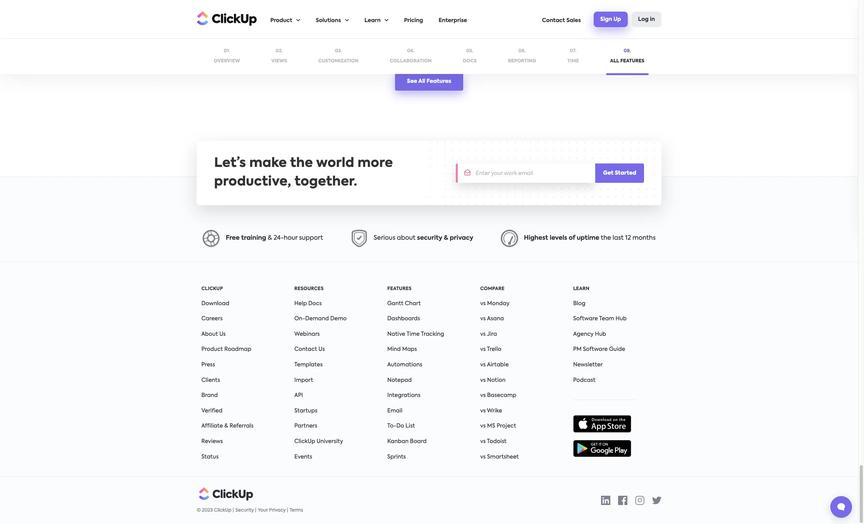 Task type: describe. For each thing, give the bounding box(es) containing it.
vs for vs notion
[[481, 378, 486, 383]]

more
[[358, 157, 393, 170]]

view all for status
[[220, 33, 241, 39]]

started
[[615, 171, 637, 176]]

0 horizontal spatial features
[[388, 287, 412, 291]]

product for product                   roadmap
[[202, 347, 223, 353]]

to-
[[388, 424, 397, 429]]

status templates link
[[220, 17, 336, 25]]

together.
[[295, 176, 357, 189]]

vs airtable
[[481, 362, 509, 368]]

podcast link
[[574, 378, 596, 383]]

resources
[[295, 287, 324, 291]]

view for hotkeys & shortcuts
[[371, 33, 385, 39]]

world
[[317, 157, 355, 170]]

vs basecamp
[[481, 393, 517, 399]]

sign up
[[601, 16, 622, 22]]

jira
[[487, 332, 498, 337]]

view all for real-
[[523, 33, 544, 39]]

vs for vs wrike
[[481, 408, 486, 414]]

sign
[[601, 16, 613, 22]]

learn button
[[365, 0, 389, 38]]

product                   roadmap link
[[202, 347, 252, 353]]

highest levels of uptime link
[[524, 235, 600, 242]]

integrations link
[[388, 393, 421, 399]]

get started link
[[596, 164, 645, 183]]

us for contact us
[[319, 347, 325, 353]]

free training & 24-hour support
[[226, 235, 323, 242]]

view all link for hotkeys
[[371, 33, 402, 40]]

security
[[417, 235, 443, 242]]

sign up button
[[594, 12, 628, 27]]

vs notion
[[481, 378, 506, 383]]

list containing blog
[[574, 300, 657, 385]]

log in
[[639, 16, 655, 22]]

list containing download
[[202, 300, 285, 461]]

0 vertical spatial the
[[290, 157, 313, 170]]

learn inside popup button
[[365, 18, 381, 23]]

© 2023 clickup security
[[197, 509, 254, 513]]

gantt
[[388, 301, 404, 306]]

webinars link
[[295, 332, 320, 337]]

board
[[410, 439, 427, 445]]

podcast
[[574, 378, 596, 383]]

& left privacy
[[444, 235, 449, 242]]

vs for vs monday
[[481, 301, 486, 306]]

mind
[[388, 347, 401, 353]]

main navigation element
[[271, 0, 662, 38]]

mind maps
[[388, 347, 417, 353]]

levels
[[550, 235, 568, 242]]

hotkeys & shortcuts link
[[371, 17, 488, 25]]

Enter your work email email field
[[456, 164, 596, 183]]

highest levels of uptime the last 12 months
[[524, 235, 656, 242]]

see all features
[[407, 79, 452, 84]]

productive, together.
[[214, 176, 357, 189]]

overview
[[214, 59, 240, 63]]

of
[[569, 235, 576, 242]]

guide
[[610, 347, 626, 353]]

reviews
[[202, 439, 223, 445]]

status for status link
[[202, 455, 219, 460]]

product for product
[[271, 18, 293, 23]]

gantt chart link
[[388, 301, 421, 306]]

ms
[[488, 424, 496, 429]]

customization
[[319, 59, 359, 63]]

vs smartsheet link
[[481, 455, 519, 460]]

view all link for status
[[220, 33, 251, 40]]

trello
[[487, 347, 502, 353]]

productive,
[[214, 176, 291, 189]]

hotkeys
[[371, 18, 393, 24]]

features inside 'link'
[[427, 79, 452, 84]]

your privacy
[[258, 509, 286, 513]]

0 vertical spatial all
[[611, 59, 620, 63]]

0 horizontal spatial templates
[[238, 18, 266, 24]]

all for hotkeys
[[386, 33, 393, 39]]

0 vertical spatial docs
[[463, 59, 477, 63]]

help                   docs link
[[295, 301, 322, 306]]

app store image
[[574, 416, 632, 433]]

get started
[[604, 171, 637, 176]]

vs ms project
[[481, 424, 517, 429]]

vs for vs todoist
[[481, 439, 486, 445]]

security
[[236, 509, 254, 513]]

real-time editing
[[523, 18, 570, 24]]

solutions button
[[316, 0, 349, 38]]

vs for vs trello
[[481, 347, 486, 353]]

©
[[197, 509, 201, 513]]

solutions
[[316, 18, 341, 23]]

affiliate
[[202, 424, 223, 429]]

kanban
[[388, 439, 409, 445]]

startups link
[[295, 408, 318, 414]]

smartsheet
[[488, 455, 519, 460]]

contact for contact sales
[[543, 18, 566, 23]]

about
[[397, 235, 416, 242]]

press link
[[202, 362, 215, 368]]

clients link
[[202, 378, 220, 383]]

email
[[388, 408, 403, 414]]

vs trello
[[481, 347, 502, 353]]

real-time editing link
[[523, 17, 639, 25]]

google play badge image
[[574, 440, 632, 458]]

contact for contact us
[[295, 347, 317, 353]]

clickup for clickup
[[202, 287, 223, 291]]

& right hotkeys in the top left of the page
[[394, 18, 398, 24]]

clickup for clickup university
[[295, 439, 315, 445]]

sprints
[[388, 455, 406, 460]]

referrals
[[230, 424, 254, 429]]

vs asana link
[[481, 316, 504, 322]]

all for real-
[[537, 33, 544, 39]]

log
[[639, 16, 649, 22]]

vs todoist
[[481, 439, 507, 445]]

view for status templates
[[220, 33, 234, 39]]

list containing vs monday
[[481, 300, 564, 461]]

events link
[[295, 455, 312, 460]]

all for status
[[235, 33, 241, 39]]

vs for vs basecamp
[[481, 393, 486, 399]]

demo
[[331, 316, 347, 322]]

dashboards link
[[388, 316, 420, 322]]

all inside 'link'
[[419, 79, 426, 84]]

about us link
[[202, 332, 226, 337]]

view all link for real-
[[523, 33, 553, 40]]

free training link
[[226, 235, 266, 242]]

security & privacy link
[[417, 235, 474, 242]]

vs smartsheet
[[481, 455, 519, 460]]

demand
[[306, 316, 329, 322]]

in
[[651, 16, 655, 22]]

sprints link
[[388, 455, 406, 460]]



Task type: locate. For each thing, give the bounding box(es) containing it.
vs monday
[[481, 301, 510, 306]]

list
[[406, 424, 415, 429]]

1 vertical spatial features
[[388, 287, 412, 291]]

clickup down partners
[[295, 439, 315, 445]]

1 vertical spatial status
[[202, 455, 219, 460]]

all down hotkeys in the top left of the page
[[386, 33, 393, 39]]

product
[[271, 18, 293, 23], [202, 347, 223, 353]]

clickup inside "list"
[[295, 439, 315, 445]]

api link
[[295, 393, 303, 399]]

basecamp
[[488, 393, 517, 399]]

1 horizontal spatial all
[[386, 33, 393, 39]]

vs for vs asana
[[481, 316, 486, 322]]

serious about security & privacy
[[374, 235, 474, 242]]

product inside 'popup button'
[[271, 18, 293, 23]]

status templates
[[220, 18, 266, 24]]

clickup university link
[[295, 439, 343, 445]]

1 horizontal spatial time
[[537, 18, 550, 24]]

contact us
[[295, 347, 325, 353]]

time
[[537, 18, 550, 24], [568, 59, 579, 63], [407, 332, 420, 337]]

1 view all from the left
[[220, 33, 241, 39]]

3 vs from the top
[[481, 332, 486, 337]]

2 vertical spatial time
[[407, 332, 420, 337]]

vs ms project link
[[481, 424, 517, 429]]

5 vs from the top
[[481, 362, 486, 368]]

0 horizontal spatial view
[[220, 33, 234, 39]]

newsletter link
[[574, 362, 603, 368]]

import
[[295, 378, 313, 383]]

1 horizontal spatial features
[[427, 79, 452, 84]]

vs left monday at the bottom
[[481, 301, 486, 306]]

us right about
[[220, 332, 226, 337]]

on-demand                   demo link
[[295, 316, 347, 322]]

features right see
[[427, 79, 452, 84]]

0 vertical spatial clickup
[[202, 287, 223, 291]]

1 horizontal spatial view all link
[[371, 33, 402, 40]]

contact down webinars
[[295, 347, 317, 353]]

vs for vs smartsheet
[[481, 455, 486, 460]]

templates
[[238, 18, 266, 24], [295, 362, 323, 368]]

vs basecamp link
[[481, 393, 517, 399]]

status for status templates
[[220, 18, 237, 24]]

clickup up download link
[[202, 287, 223, 291]]

contact inside main navigation element
[[543, 18, 566, 23]]

asana
[[487, 316, 504, 322]]

on-demand                   demo
[[295, 316, 347, 322]]

3 view from the left
[[523, 33, 536, 39]]

1 vertical spatial hub
[[595, 332, 607, 337]]

list containing help                   docs
[[295, 300, 378, 461]]

blog
[[574, 301, 586, 306]]

us up templates link
[[319, 347, 325, 353]]

0 horizontal spatial us
[[220, 332, 226, 337]]

0 horizontal spatial contact
[[295, 347, 317, 353]]

vs down vs todoist link
[[481, 455, 486, 460]]

view down hotkeys in the top left of the page
[[371, 33, 385, 39]]

9 vs from the top
[[481, 424, 486, 429]]

kanban board
[[388, 439, 427, 445]]

10 vs from the top
[[481, 439, 486, 445]]

about us
[[202, 332, 226, 337]]

vs up vs wrike
[[481, 393, 486, 399]]

1 vertical spatial time
[[568, 59, 579, 63]]

1 vertical spatial docs
[[309, 301, 322, 306]]

verified link
[[202, 408, 223, 414]]

blog link
[[574, 301, 586, 306]]

collaboration
[[390, 59, 432, 63]]

software
[[574, 316, 598, 322], [583, 347, 608, 353]]

vs for vs jira
[[481, 332, 486, 337]]

todoist
[[487, 439, 507, 445]]

contact inside "list"
[[295, 347, 317, 353]]

0 vertical spatial time
[[537, 18, 550, 24]]

docs inside "list"
[[309, 301, 322, 306]]

product up 02.
[[271, 18, 293, 23]]

1 vertical spatial learn
[[574, 287, 590, 291]]

0 vertical spatial status
[[220, 18, 237, 24]]

clickup right 2023 at the left bottom of page
[[214, 509, 232, 513]]

0 vertical spatial hub
[[616, 316, 627, 322]]

software up the agency
[[574, 316, 598, 322]]

do
[[397, 424, 404, 429]]

0 horizontal spatial hub
[[595, 332, 607, 337]]

templates inside "list"
[[295, 362, 323, 368]]

pricing link
[[404, 0, 423, 38]]

careers
[[202, 316, 223, 322]]

1 view all link from the left
[[220, 33, 251, 40]]

vs left ms
[[481, 424, 486, 429]]

time inside "list"
[[407, 332, 420, 337]]

hub
[[616, 316, 627, 322], [595, 332, 607, 337]]

view up 01.
[[220, 33, 234, 39]]

the up productive, together.
[[290, 157, 313, 170]]

0 horizontal spatial docs
[[309, 301, 322, 306]]

view all down hotkeys in the top left of the page
[[371, 33, 393, 39]]

contact left sales
[[543, 18, 566, 23]]

0 horizontal spatial learn
[[365, 18, 381, 23]]

0 horizontal spatial all
[[419, 79, 426, 84]]

0 horizontal spatial time
[[407, 332, 420, 337]]

1 horizontal spatial view
[[371, 33, 385, 39]]

months
[[633, 235, 656, 242]]

3 all from the left
[[537, 33, 544, 39]]

1 view from the left
[[220, 33, 234, 39]]

docs right help
[[309, 301, 322, 306]]

3 view all link from the left
[[523, 33, 553, 40]]

dashboards
[[388, 316, 420, 322]]

affiliate & referrals
[[202, 424, 254, 429]]

2 all from the left
[[386, 33, 393, 39]]

email link
[[388, 408, 403, 414]]

vs for vs airtable
[[481, 362, 486, 368]]

2 vertical spatial clickup
[[214, 509, 232, 513]]

docs
[[463, 59, 477, 63], [309, 301, 322, 306]]

11 vs from the top
[[481, 455, 486, 460]]

on-
[[295, 316, 306, 322]]

07.
[[570, 49, 577, 53]]

1 vertical spatial product
[[202, 347, 223, 353]]

7 vs from the top
[[481, 393, 486, 399]]

1 vertical spatial clickup
[[295, 439, 315, 445]]

2 horizontal spatial time
[[568, 59, 579, 63]]

24-hour support link
[[274, 235, 323, 242]]

0 vertical spatial us
[[220, 332, 226, 337]]

0 vertical spatial features
[[427, 79, 452, 84]]

3 view all from the left
[[523, 33, 544, 39]]

0 horizontal spatial status
[[202, 455, 219, 460]]

4 vs from the top
[[481, 347, 486, 353]]

time down 07.
[[568, 59, 579, 63]]

view down real-
[[523, 33, 536, 39]]

list
[[271, 0, 543, 38], [202, 300, 285, 461], [295, 300, 378, 461], [388, 300, 471, 461], [481, 300, 564, 461], [574, 300, 657, 385]]

vs left wrike
[[481, 408, 486, 414]]

all left features at the right top of page
[[611, 59, 620, 63]]

all right see
[[419, 79, 426, 84]]

vs for vs ms project
[[481, 424, 486, 429]]

native time tracking
[[388, 332, 444, 337]]

06.
[[519, 49, 526, 53]]

vs wrike
[[481, 408, 503, 414]]

time up "maps" at left bottom
[[407, 332, 420, 337]]

contact sales link
[[543, 0, 581, 38]]

startups
[[295, 408, 318, 414]]

view for real-time editing
[[523, 33, 536, 39]]

0 vertical spatial contact
[[543, 18, 566, 23]]

view all for hotkeys
[[371, 33, 393, 39]]

hub right the team
[[616, 316, 627, 322]]

us for about us
[[220, 332, 226, 337]]

software down agency hub link
[[583, 347, 608, 353]]

1 horizontal spatial view all
[[371, 33, 393, 39]]

features
[[427, 79, 452, 84], [388, 287, 412, 291]]

pm
[[574, 347, 582, 353]]

& inside "list"
[[225, 424, 228, 429]]

2 horizontal spatial all
[[537, 33, 544, 39]]

view all up 01.
[[220, 33, 241, 39]]

product down about us
[[202, 347, 223, 353]]

vs left todoist
[[481, 439, 486, 445]]

0 horizontal spatial view all link
[[220, 33, 251, 40]]

help                   docs
[[295, 301, 322, 306]]

vs left notion
[[481, 378, 486, 383]]

pm software guide
[[574, 347, 626, 353]]

1 horizontal spatial product
[[271, 18, 293, 23]]

partners link
[[295, 424, 318, 429]]

brand
[[202, 393, 218, 399]]

chart
[[405, 301, 421, 306]]

1 horizontal spatial templates
[[295, 362, 323, 368]]

free
[[226, 235, 240, 242]]

2 view all link from the left
[[371, 33, 402, 40]]

all down real-time editing
[[537, 33, 544, 39]]

view all link down hotkeys in the top left of the page
[[371, 33, 402, 40]]

2 vs from the top
[[481, 316, 486, 322]]

1 vs from the top
[[481, 301, 486, 306]]

0 vertical spatial learn
[[365, 18, 381, 23]]

1 vertical spatial software
[[583, 347, 608, 353]]

sales
[[567, 18, 581, 23]]

status down reviews
[[202, 455, 219, 460]]

native
[[388, 332, 406, 337]]

1 horizontal spatial learn
[[574, 287, 590, 291]]

vs monday link
[[481, 301, 510, 306]]

view all link up 01.
[[220, 33, 251, 40]]

highest
[[524, 235, 549, 242]]

download
[[202, 301, 230, 306]]

2 view all from the left
[[371, 33, 393, 39]]

1 vertical spatial templates
[[295, 362, 323, 368]]

0 horizontal spatial the
[[290, 157, 313, 170]]

1 horizontal spatial us
[[319, 347, 325, 353]]

webinars
[[295, 332, 320, 337]]

contact
[[543, 18, 566, 23], [295, 347, 317, 353]]

hotkeys & shortcuts
[[371, 18, 425, 24]]

0 horizontal spatial product
[[202, 347, 223, 353]]

let's make the world more
[[214, 157, 393, 170]]

2023
[[202, 509, 213, 513]]

vs left trello
[[481, 347, 486, 353]]

about
[[202, 332, 218, 337]]

2 horizontal spatial view
[[523, 33, 536, 39]]

api
[[295, 393, 303, 399]]

1 horizontal spatial all
[[611, 59, 620, 63]]

1 horizontal spatial status
[[220, 18, 237, 24]]

vs left the airtable at the bottom right of the page
[[481, 362, 486, 368]]

status up 01.
[[220, 18, 237, 24]]

list containing product
[[271, 0, 543, 38]]

vs left asana
[[481, 316, 486, 322]]

monday
[[488, 301, 510, 306]]

view
[[220, 33, 234, 39], [371, 33, 385, 39], [523, 33, 536, 39]]

0 vertical spatial software
[[574, 316, 598, 322]]

6 vs from the top
[[481, 378, 486, 383]]

product                   roadmap
[[202, 347, 252, 353]]

terms
[[290, 509, 303, 513]]

learn
[[365, 18, 381, 23], [574, 287, 590, 291]]

templates left product 'popup button'
[[238, 18, 266, 24]]

features up gantt
[[388, 287, 412, 291]]

time left editing
[[537, 18, 550, 24]]

time for editing
[[537, 18, 550, 24]]

2 view from the left
[[371, 33, 385, 39]]

1 horizontal spatial contact
[[543, 18, 566, 23]]

notepad
[[388, 378, 412, 383]]

kanban board link
[[388, 439, 427, 445]]

status
[[220, 18, 237, 24], [202, 455, 219, 460]]

0 horizontal spatial all
[[235, 33, 241, 39]]

1 horizontal spatial docs
[[463, 59, 477, 63]]

1 vertical spatial us
[[319, 347, 325, 353]]

view all down real-
[[523, 33, 544, 39]]

templates down the contact us link
[[295, 362, 323, 368]]

list containing gantt chart
[[388, 300, 471, 461]]

& right affiliate
[[225, 424, 228, 429]]

pm software guide link
[[574, 347, 626, 353]]

1 horizontal spatial the
[[601, 235, 612, 242]]

software team hub link
[[574, 316, 627, 322]]

0 horizontal spatial view all
[[220, 33, 241, 39]]

02.
[[276, 49, 283, 53]]

clickup university
[[295, 439, 343, 445]]

notion
[[488, 378, 506, 383]]

0 vertical spatial templates
[[238, 18, 266, 24]]

1 vertical spatial contact
[[295, 347, 317, 353]]

project
[[497, 424, 517, 429]]

24-
[[274, 235, 284, 242]]

vs left jira at the right bottom
[[481, 332, 486, 337]]

1 vertical spatial all
[[419, 79, 426, 84]]

the left the last
[[601, 235, 612, 242]]

2 horizontal spatial view all
[[523, 33, 544, 39]]

1 all from the left
[[235, 33, 241, 39]]

wrike
[[487, 408, 503, 414]]

time for tracking
[[407, 332, 420, 337]]

0 vertical spatial product
[[271, 18, 293, 23]]

& left the 24-
[[268, 235, 272, 242]]

gantt chart
[[388, 301, 421, 306]]

view all link down real-time editing
[[523, 33, 553, 40]]

8 vs from the top
[[481, 408, 486, 414]]

all down status templates
[[235, 33, 241, 39]]

1 horizontal spatial hub
[[616, 316, 627, 322]]

vs wrike link
[[481, 408, 503, 414]]

2 horizontal spatial view all link
[[523, 33, 553, 40]]

status inside "list"
[[202, 455, 219, 460]]

hub down "software team hub"
[[595, 332, 607, 337]]

docs down 05.
[[463, 59, 477, 63]]

1 vertical spatial the
[[601, 235, 612, 242]]



Task type: vqa. For each thing, say whether or not it's contained in the screenshot.
&
yes



